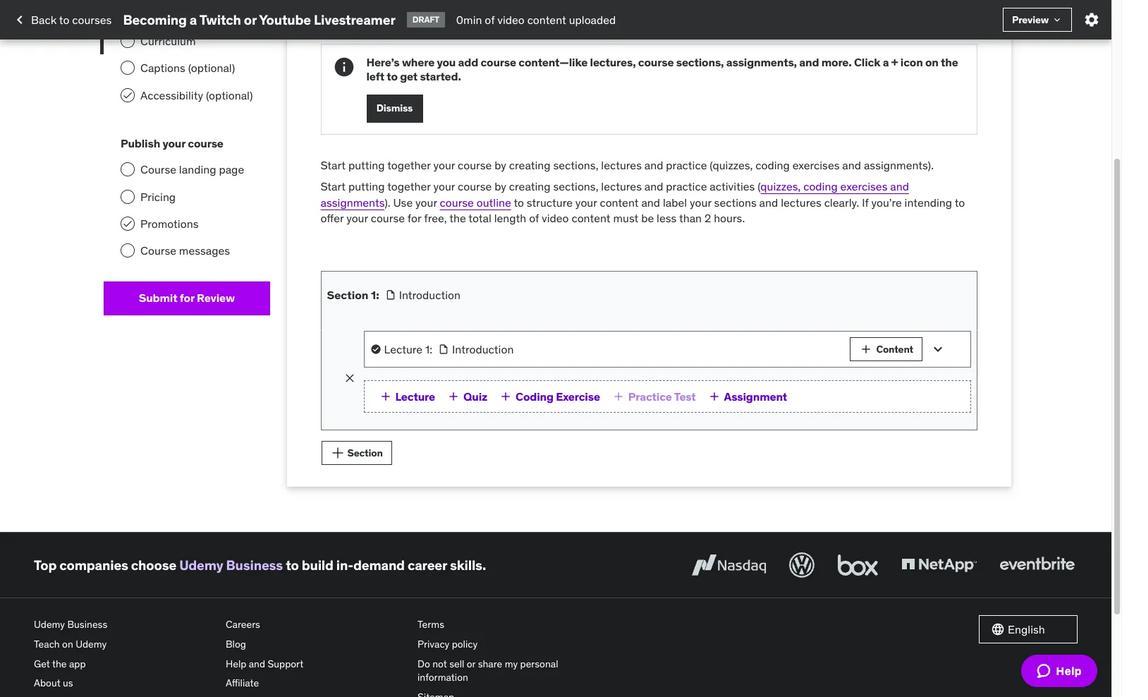 Task type: describe. For each thing, give the bounding box(es) containing it.
the inside here's where you add course content—like lectures, course sections, assignments, and more. click a + icon on the left to get started.
[[941, 55, 959, 69]]

add
[[458, 55, 479, 69]]

xsmall image
[[385, 290, 396, 301]]

creating for activities
[[509, 179, 551, 193]]

and inside here's where you add course content—like lectures, course sections, assignments, and more. click a + icon on the left to get started.
[[800, 55, 820, 69]]

assignment
[[724, 389, 788, 403]]

icon
[[901, 55, 923, 69]]

practice for activities
[[666, 179, 707, 193]]

small image for quiz
[[447, 390, 461, 404]]

0min of video content uploaded
[[456, 13, 616, 27]]

choose
[[131, 557, 176, 574]]

sections, for activities
[[554, 179, 599, 193]]

information
[[418, 671, 469, 684]]

1 horizontal spatial business
[[226, 557, 283, 574]]

0 horizontal spatial coding
[[756, 158, 790, 172]]

companies
[[59, 557, 128, 574]]

pricing
[[140, 190, 176, 204]]

section for section 1:
[[327, 288, 369, 302]]

xsmall image inside preview dropdown button
[[1052, 14, 1063, 25]]

business inside udemy business teach on udemy get the app about us
[[67, 618, 107, 631]]

film & edit link
[[104, 0, 270, 27]]

small image for lecture
[[379, 390, 393, 404]]

course inside the if you're intending to offer your course for free, the total length of video content must be less than 2 hours.
[[371, 211, 405, 225]]

sections, inside here's where you add course content—like lectures, course sections, assignments, and more. click a + icon on the left to get started.
[[677, 55, 724, 69]]

small image for assignment
[[708, 390, 722, 404]]

course messages
[[140, 244, 230, 258]]

by for start putting together your course by creating sections, lectures and practice activities (
[[495, 179, 507, 193]]

1 vertical spatial udemy business link
[[34, 616, 215, 635]]

affiliate
[[226, 677, 259, 690]]

completed element for film
[[121, 7, 135, 21]]

privacy
[[418, 638, 450, 651]]

1: for section 1:
[[371, 288, 379, 302]]

becoming a twitch or youtube livestreamer
[[123, 11, 396, 28]]

terms
[[418, 618, 445, 631]]

policy
[[452, 638, 478, 651]]

label
[[663, 195, 687, 209]]

get the app link
[[34, 655, 215, 674]]

accessibility (optional) link
[[104, 82, 270, 109]]

youtube
[[259, 11, 311, 28]]

quiz button
[[444, 387, 491, 407]]

lecture for lecture 1:
[[384, 342, 423, 356]]

the inside udemy business teach on udemy get the app about us
[[52, 657, 67, 670]]

0 horizontal spatial or
[[244, 11, 257, 28]]

assignments,
[[727, 55, 797, 69]]

careers link
[[226, 616, 406, 635]]

preview
[[1013, 13, 1049, 26]]

total
[[469, 211, 492, 225]]

your inside the if you're intending to offer your course for free, the total length of video content must be less than 2 hours.
[[347, 211, 368, 225]]

coding inside quizzes, coding exercises and assignments
[[804, 179, 838, 193]]

course landing page
[[140, 163, 244, 177]]

and down (
[[760, 195, 779, 209]]

content
[[877, 343, 914, 356]]

box image
[[835, 550, 882, 581]]

you're
[[872, 195, 902, 209]]

incomplete image for pricing
[[121, 190, 135, 204]]

app
[[69, 657, 86, 670]]

introduction for introduction xsmall image
[[452, 342, 514, 356]]

lecture button
[[376, 387, 438, 407]]

0 horizontal spatial exercises
[[793, 158, 840, 172]]

(optional) for accessibility (optional)
[[206, 88, 253, 102]]

submit for review button
[[104, 281, 270, 315]]

to inside here's where you add course content—like lectures, course sections, assignments, and more. click a + icon on the left to get started.
[[387, 69, 398, 83]]

by for start putting together your course by creating sections, lectures and practice (quizzes, coding exercises and assignments).
[[495, 158, 507, 172]]

edit
[[174, 7, 194, 21]]

help
[[226, 657, 247, 670]]

of inside the if you're intending to offer your course for free, the total length of video content must be less than 2 hours.
[[529, 211, 539, 225]]

get
[[34, 657, 50, 670]]

quiz
[[464, 389, 488, 403]]

curriculum link
[[104, 27, 270, 55]]

the inside the if you're intending to offer your course for free, the total length of video content must be less than 2 hours.
[[450, 211, 466, 225]]

submit
[[139, 291, 177, 305]]

incomplete image for course messages
[[121, 244, 135, 258]]

to left 'build'
[[286, 557, 299, 574]]

if
[[863, 195, 869, 209]]

careers
[[226, 618, 260, 631]]

teach on udemy link
[[34, 635, 215, 655]]

publish
[[121, 136, 160, 150]]

test
[[674, 389, 696, 403]]

lectures for activities
[[601, 179, 642, 193]]

page
[[219, 163, 244, 177]]

medium image
[[11, 11, 28, 28]]

here's
[[367, 55, 400, 69]]

course for course messages
[[140, 244, 176, 258]]

coding exercise button
[[496, 387, 603, 407]]

1: for lecture 1:
[[426, 342, 433, 356]]

if you're intending to offer your course for free, the total length of video content must be less than 2 hours.
[[321, 195, 966, 225]]

&
[[165, 7, 172, 21]]

on inside here's where you add course content—like lectures, course sections, assignments, and more. click a + icon on the left to get started.
[[926, 55, 939, 69]]

completed element for accessibility
[[121, 88, 135, 102]]

to inside the if you're intending to offer your course for free, the total length of video content must be less than 2 hours.
[[955, 195, 966, 209]]

left
[[367, 69, 385, 83]]

practice for (quizzes,
[[666, 158, 707, 172]]

preview button
[[1004, 8, 1073, 32]]

content inside the if you're intending to offer your course for free, the total length of video content must be less than 2 hours.
[[572, 211, 611, 225]]

outline
[[477, 195, 512, 209]]

completed image for accessibility (optional)
[[122, 89, 133, 101]]

section for section
[[348, 447, 383, 459]]

use
[[393, 195, 413, 209]]

eventbrite image
[[997, 550, 1078, 581]]

small image for practice test
[[612, 390, 626, 404]]

back to courses link
[[11, 8, 112, 32]]

0min
[[456, 13, 482, 27]]

(quizzes,
[[710, 158, 753, 172]]

click
[[855, 55, 881, 69]]

+
[[892, 55, 899, 69]]

us
[[63, 677, 73, 690]]

small image for content
[[860, 342, 874, 357]]

and up clearly.
[[843, 158, 862, 172]]

exercise
[[556, 389, 600, 403]]

draft
[[413, 14, 440, 25]]

assignments
[[321, 195, 385, 209]]

udemy business teach on udemy get the app about us
[[34, 618, 107, 690]]

completed image for film & edit
[[122, 8, 133, 19]]

practice
[[629, 389, 672, 403]]

and up be
[[642, 195, 661, 209]]

start putting together your course by creating sections, lectures and practice activities (
[[321, 179, 761, 193]]

submit for review
[[139, 291, 235, 305]]

section 1:
[[327, 288, 379, 302]]

courses
[[72, 13, 112, 27]]

support
[[268, 657, 304, 670]]

twitch
[[199, 11, 241, 28]]

career
[[408, 557, 447, 574]]

hours.
[[714, 211, 745, 225]]

or inside terms privacy policy do not sell or share my personal information
[[467, 657, 476, 670]]

quizzes, coding exercises and assignments link
[[321, 179, 910, 209]]



Task type: locate. For each thing, give the bounding box(es) containing it.
lecture 1:
[[384, 342, 433, 356]]

quizzes,
[[761, 179, 801, 193]]

course messages link
[[104, 237, 270, 265]]

4 small image from the left
[[612, 390, 626, 404]]

0 vertical spatial exercises
[[793, 158, 840, 172]]

1 small image from the left
[[379, 390, 393, 404]]

2 vertical spatial udemy
[[76, 638, 107, 651]]

captions
[[140, 61, 185, 75]]

0 vertical spatial for
[[408, 211, 422, 225]]

0 horizontal spatial video
[[498, 13, 525, 27]]

1 vertical spatial completed image
[[122, 89, 133, 101]]

nasdaq image
[[689, 550, 770, 581]]

sections, up the structure
[[554, 179, 599, 193]]

sections, up start putting together your course by creating sections, lectures and practice activities (
[[554, 158, 599, 172]]

start
[[321, 158, 346, 172], [321, 179, 346, 193]]

practice test button
[[609, 387, 699, 407]]

1 start from the top
[[321, 158, 346, 172]]

incomplete image
[[121, 61, 135, 75], [121, 163, 135, 177], [121, 190, 135, 204], [121, 244, 135, 258]]

or right the sell
[[467, 657, 476, 670]]

1 horizontal spatial exercises
[[841, 179, 888, 193]]

1 vertical spatial section
[[348, 447, 383, 459]]

1 practice from the top
[[666, 158, 707, 172]]

1 vertical spatial a
[[883, 55, 889, 69]]

0 vertical spatial completed element
[[121, 7, 135, 21]]

the
[[941, 55, 959, 69], [450, 211, 466, 225], [52, 657, 67, 670]]

1 vertical spatial start
[[321, 179, 346, 193]]

of right 0min
[[485, 13, 495, 27]]

film
[[140, 7, 162, 21]]

completed element left "film"
[[121, 7, 135, 21]]

terms link
[[418, 616, 598, 635]]

1 vertical spatial by
[[495, 179, 507, 193]]

1 vertical spatial udemy
[[34, 618, 65, 631]]

and left more.
[[800, 55, 820, 69]]

exercises up 'if'
[[841, 179, 888, 193]]

completed image left accessibility
[[122, 89, 133, 101]]

dismiss button up the here's
[[366, 0, 422, 21]]

2 small image from the left
[[447, 390, 461, 404]]

1 vertical spatial the
[[450, 211, 466, 225]]

udemy up 'teach'
[[34, 618, 65, 631]]

incomplete image inside course messages link
[[121, 244, 135, 258]]

creating up start putting together your course by creating sections, lectures and practice activities (
[[509, 158, 551, 172]]

content—like
[[519, 55, 588, 69]]

0 vertical spatial on
[[926, 55, 939, 69]]

completed image left "film"
[[122, 8, 133, 19]]

volkswagen image
[[787, 550, 818, 581]]

coding exercise
[[516, 389, 600, 403]]

0 vertical spatial video
[[498, 13, 525, 27]]

lectures up ). use your course outline to structure your content and label your sections and lectures clearly.
[[601, 179, 642, 193]]

a left +
[[883, 55, 889, 69]]

xsmall image right preview
[[1052, 14, 1063, 25]]

back to courses
[[31, 13, 112, 27]]

0 vertical spatial udemy
[[179, 557, 223, 574]]

livestreamer
[[314, 11, 396, 28]]

video
[[498, 13, 525, 27], [542, 211, 569, 225]]

1: up lecture button
[[426, 342, 433, 356]]

2 by from the top
[[495, 179, 507, 193]]

1 horizontal spatial of
[[529, 211, 539, 225]]

0 vertical spatial sections,
[[677, 55, 724, 69]]

and up you're at the top right of the page
[[891, 179, 910, 193]]

content down quizzes, coding exercises and assignments
[[572, 211, 611, 225]]

new curriculum item image
[[319, 316, 339, 336]]

content up must
[[600, 195, 639, 209]]

lectures for (quizzes,
[[601, 158, 642, 172]]

1 vertical spatial coding
[[804, 179, 838, 193]]

2 vertical spatial content
[[572, 211, 611, 225]]

activities
[[710, 179, 755, 193]]

course settings image
[[1084, 11, 1101, 28]]

1 vertical spatial of
[[529, 211, 539, 225]]

1 vertical spatial content
[[600, 195, 639, 209]]

udemy right choose
[[179, 557, 223, 574]]

creating for (quizzes,
[[509, 158, 551, 172]]

on inside udemy business teach on udemy get the app about us
[[62, 638, 73, 651]]

the right get
[[52, 657, 67, 670]]

video right 0min
[[498, 13, 525, 27]]

0 vertical spatial completed image
[[122, 8, 133, 19]]

xsmall image left lecture 1:
[[370, 344, 381, 355]]

1 vertical spatial or
[[467, 657, 476, 670]]

personal
[[520, 657, 559, 670]]

1 horizontal spatial 1:
[[426, 342, 433, 356]]

0 vertical spatial or
[[244, 11, 257, 28]]

top companies choose udemy business to build in-demand career skills.
[[34, 557, 486, 574]]

0 vertical spatial together
[[388, 158, 431, 172]]

captions (optional) link
[[104, 55, 270, 82]]

1 vertical spatial dismiss button
[[367, 94, 423, 123]]

completed image inside accessibility (optional) link
[[122, 89, 133, 101]]

2 together from the top
[[388, 179, 431, 193]]

0 horizontal spatial of
[[485, 13, 495, 27]]

2
[[705, 211, 712, 225]]

1 vertical spatial together
[[388, 179, 431, 193]]

1 putting from the top
[[349, 158, 385, 172]]

sections, for (quizzes,
[[554, 158, 599, 172]]

1 vertical spatial creating
[[509, 179, 551, 193]]

(
[[758, 179, 761, 193]]

small image
[[379, 390, 393, 404], [447, 390, 461, 404], [499, 390, 513, 404], [612, 390, 626, 404], [708, 390, 722, 404]]

small image
[[860, 342, 874, 357], [992, 623, 1006, 637]]

0 horizontal spatial for
[[180, 291, 195, 305]]

(optional)
[[188, 61, 235, 75], [206, 88, 253, 102]]

be
[[642, 211, 654, 225]]

1 horizontal spatial xsmall image
[[438, 344, 450, 355]]

introduction up quiz
[[452, 342, 514, 356]]

sections
[[715, 195, 757, 209]]

2 horizontal spatial the
[[941, 55, 959, 69]]

1 horizontal spatial coding
[[804, 179, 838, 193]]

1: left xsmall icon in the top of the page
[[371, 288, 379, 302]]

together for start putting together your course by creating sections, lectures and practice activities (
[[388, 179, 431, 193]]

2 incomplete image from the top
[[121, 163, 135, 177]]

the right free,
[[450, 211, 466, 225]]

1 vertical spatial course
[[140, 244, 176, 258]]

section
[[327, 288, 369, 302], [348, 447, 383, 459]]

1 horizontal spatial for
[[408, 211, 422, 225]]

1 horizontal spatial a
[[883, 55, 889, 69]]

business up app on the bottom left
[[67, 618, 107, 631]]

0 vertical spatial small image
[[860, 342, 874, 357]]

lectures,
[[590, 55, 636, 69]]

0 horizontal spatial business
[[67, 618, 107, 631]]

0 horizontal spatial the
[[52, 657, 67, 670]]

0 vertical spatial (optional)
[[188, 61, 235, 75]]

1 vertical spatial sections,
[[554, 158, 599, 172]]

close image
[[343, 371, 357, 385]]

completed element inside film & edit link
[[121, 7, 135, 21]]

1 vertical spatial dismiss
[[377, 102, 413, 115]]

completed image
[[122, 8, 133, 19], [122, 89, 133, 101]]

2 course from the top
[[140, 244, 176, 258]]

and up the if you're intending to offer your course for free, the total length of video content must be less than 2 hours.
[[645, 179, 664, 193]]

small image inside the practice test button
[[612, 390, 626, 404]]

xsmall image
[[1052, 14, 1063, 25], [438, 344, 450, 355], [370, 344, 381, 355]]

captions (optional)
[[140, 61, 235, 75]]

to right intending
[[955, 195, 966, 209]]

1 vertical spatial introduction
[[452, 342, 514, 356]]

incomplete image up completed icon
[[121, 190, 135, 204]]

introduction right xsmall icon in the top of the page
[[399, 288, 461, 302]]

3 small image from the left
[[499, 390, 513, 404]]

for inside the if you're intending to offer your course for free, the total length of video content must be less than 2 hours.
[[408, 211, 422, 225]]

for left the review
[[180, 291, 195, 305]]

1 vertical spatial putting
[[349, 179, 385, 193]]

completed element
[[121, 7, 135, 21], [121, 88, 135, 102], [121, 217, 135, 231]]

build
[[302, 557, 334, 574]]

putting
[[349, 158, 385, 172], [349, 179, 385, 193]]

2 vertical spatial sections,
[[554, 179, 599, 193]]

0 horizontal spatial small image
[[860, 342, 874, 357]]

small image left english
[[992, 623, 1006, 637]]

1 completed element from the top
[[121, 7, 135, 21]]

exercises up quizzes, at the top
[[793, 158, 840, 172]]

0 horizontal spatial 1:
[[371, 288, 379, 302]]

1 vertical spatial (optional)
[[206, 88, 253, 102]]

0 vertical spatial putting
[[349, 158, 385, 172]]

0 vertical spatial practice
[[666, 158, 707, 172]]

the right icon
[[941, 55, 959, 69]]

0 vertical spatial business
[[226, 557, 283, 574]]

coding up quizzes, at the top
[[756, 158, 790, 172]]

a inside here's where you add course content—like lectures, course sections, assignments, and more. click a + icon on the left to get started.
[[883, 55, 889, 69]]

0 vertical spatial creating
[[509, 158, 551, 172]]

course up pricing
[[140, 163, 176, 177]]

0 horizontal spatial xsmall image
[[370, 344, 381, 355]]

(optional) down captions (optional)
[[206, 88, 253, 102]]

udemy business link up get the app link
[[34, 616, 215, 635]]

sections, left assignments,
[[677, 55, 724, 69]]

intending
[[905, 195, 953, 209]]

privacy policy link
[[418, 635, 598, 655]]

udemy business link up careers
[[179, 557, 283, 574]]

1 vertical spatial 1:
[[426, 342, 433, 356]]

). use your course outline to structure your content and label your sections and lectures clearly.
[[385, 195, 860, 209]]

introduction for xsmall icon in the top of the page
[[399, 288, 461, 302]]

for down use
[[408, 211, 422, 225]]

1 vertical spatial completed element
[[121, 88, 135, 102]]

0 vertical spatial a
[[190, 11, 197, 28]]

1 incomplete image from the top
[[121, 61, 135, 75]]

practice
[[666, 158, 707, 172], [666, 179, 707, 193]]

putting for start putting together your course by creating sections, lectures and practice (quizzes, coding exercises and assignments).
[[349, 158, 385, 172]]

small image right the test
[[708, 390, 722, 404]]

0 vertical spatial content
[[528, 13, 567, 27]]

careers blog help and support affiliate
[[226, 618, 304, 690]]

small image inside english button
[[992, 623, 1006, 637]]

section button
[[321, 441, 392, 465]]

you
[[437, 55, 456, 69]]

lecture up lecture button
[[384, 342, 423, 356]]

do
[[418, 657, 430, 670]]

2 start from the top
[[321, 179, 346, 193]]

2 vertical spatial the
[[52, 657, 67, 670]]

expand image
[[930, 341, 947, 358]]

together for start putting together your course by creating sections, lectures and practice (quizzes, coding exercises and assignments).
[[388, 158, 431, 172]]

2 horizontal spatial xsmall image
[[1052, 14, 1063, 25]]

skills.
[[450, 557, 486, 574]]

less
[[657, 211, 677, 225]]

incomplete image for course landing page
[[121, 163, 135, 177]]

2 completed image from the top
[[122, 89, 133, 101]]

1 vertical spatial video
[[542, 211, 569, 225]]

1:
[[371, 288, 379, 302], [426, 342, 433, 356]]

dismiss button down get at the left top of the page
[[367, 94, 423, 123]]

publish your course
[[121, 136, 224, 150]]

0 vertical spatial course
[[140, 163, 176, 177]]

and up label
[[645, 158, 664, 172]]

lecture down lecture 1:
[[396, 389, 435, 403]]

for inside button
[[180, 291, 195, 305]]

lecture for lecture
[[396, 389, 435, 403]]

content
[[528, 13, 567, 27], [600, 195, 639, 209], [572, 211, 611, 225]]

1 vertical spatial for
[[180, 291, 195, 305]]

small image inside coding exercise button
[[499, 390, 513, 404]]

small image inside the quiz "button"
[[447, 390, 461, 404]]

lectures up 'quizzes, coding exercises and assignments' link
[[601, 158, 642, 172]]

lectures down quizzes, at the top
[[781, 195, 822, 209]]

coding up clearly.
[[804, 179, 838, 193]]

lecture inside lecture button
[[396, 389, 435, 403]]

0 vertical spatial the
[[941, 55, 959, 69]]

course outline link
[[440, 195, 512, 209]]

1 horizontal spatial video
[[542, 211, 569, 225]]

content up content—like
[[528, 13, 567, 27]]

completed element inside promotions "link"
[[121, 217, 135, 231]]

introduction
[[399, 288, 461, 302], [452, 342, 514, 356]]

small image for coding exercise
[[499, 390, 513, 404]]

0 vertical spatial dismiss
[[376, 1, 412, 13]]

0 vertical spatial 1:
[[371, 288, 379, 302]]

small image left 'coding'
[[499, 390, 513, 404]]

and right help
[[249, 657, 265, 670]]

small image inside lecture button
[[379, 390, 393, 404]]

start for start putting together your course by creating sections, lectures and practice (quizzes, coding exercises and assignments).
[[321, 158, 346, 172]]

3 incomplete image from the top
[[121, 190, 135, 204]]

where
[[402, 55, 435, 69]]

small image left quiz
[[447, 390, 461, 404]]

0 vertical spatial lectures
[[601, 158, 642, 172]]

course for course landing page
[[140, 163, 176, 177]]

4 incomplete image from the top
[[121, 244, 135, 258]]

1 completed image from the top
[[122, 8, 133, 19]]

accessibility
[[140, 88, 203, 102]]

film & edit
[[140, 7, 194, 21]]

2 practice from the top
[[666, 179, 707, 193]]

more.
[[822, 55, 852, 69]]

teach
[[34, 638, 60, 651]]

a right &
[[190, 11, 197, 28]]

curriculum
[[140, 34, 196, 48]]

incomplete image down incomplete icon
[[121, 61, 135, 75]]

start for start putting together your course by creating sections, lectures and practice activities (
[[321, 179, 346, 193]]

to right back
[[59, 13, 69, 27]]

1 vertical spatial practice
[[666, 179, 707, 193]]

small image inside the assignment button
[[708, 390, 722, 404]]

on right 'teach'
[[62, 638, 73, 651]]

becoming
[[123, 11, 187, 28]]

get
[[400, 69, 418, 83]]

1 horizontal spatial on
[[926, 55, 939, 69]]

1 vertical spatial exercises
[[841, 179, 888, 193]]

1 horizontal spatial udemy
[[76, 638, 107, 651]]

share
[[478, 657, 503, 670]]

small image inside content button
[[860, 342, 874, 357]]

exercises inside quizzes, coding exercises and assignments
[[841, 179, 888, 193]]

1 creating from the top
[[509, 158, 551, 172]]

1 vertical spatial lectures
[[601, 179, 642, 193]]

new curriculum item image
[[328, 443, 348, 463]]

xsmall image for lecture 1:
[[370, 344, 381, 355]]

incomplete image
[[121, 34, 135, 48]]

small image left the content
[[860, 342, 874, 357]]

0 vertical spatial start
[[321, 158, 346, 172]]

clearly.
[[825, 195, 860, 209]]

help and support link
[[226, 655, 406, 674]]

uploaded
[[569, 13, 616, 27]]

offer
[[321, 211, 344, 225]]

1 together from the top
[[388, 158, 431, 172]]

completed image
[[122, 218, 133, 229]]

incomplete image for captions (optional)
[[121, 61, 135, 75]]

3 completed element from the top
[[121, 217, 135, 231]]

0 horizontal spatial a
[[190, 11, 197, 28]]

completed element left accessibility
[[121, 88, 135, 102]]

and inside careers blog help and support affiliate
[[249, 657, 265, 670]]

5 small image from the left
[[708, 390, 722, 404]]

(optional) up accessibility (optional)
[[188, 61, 235, 75]]

or right twitch
[[244, 11, 257, 28]]

udemy up app on the bottom left
[[76, 638, 107, 651]]

(optional) for captions (optional)
[[188, 61, 235, 75]]

to up the length
[[514, 195, 524, 209]]

section inside button
[[348, 447, 383, 459]]

netapp image
[[899, 550, 980, 581]]

free,
[[424, 211, 447, 225]]

0 horizontal spatial udemy
[[34, 618, 65, 631]]

xsmall image for introduction
[[438, 344, 450, 355]]

than
[[680, 211, 702, 225]]

business up careers
[[226, 557, 283, 574]]

dismiss up the here's
[[376, 1, 412, 13]]

accessibility (optional)
[[140, 88, 253, 102]]

1 horizontal spatial or
[[467, 657, 476, 670]]

small image left practice
[[612, 390, 626, 404]]

video inside the if you're intending to offer your course for free, the total length of video content must be less than 2 hours.
[[542, 211, 569, 225]]

1 course from the top
[[140, 163, 176, 177]]

pricing link
[[104, 183, 270, 210]]

on right icon
[[926, 55, 939, 69]]

1 horizontal spatial small image
[[992, 623, 1006, 637]]

1 vertical spatial lecture
[[396, 389, 435, 403]]

incomplete image inside captions (optional) link
[[121, 61, 135, 75]]

2 horizontal spatial udemy
[[179, 557, 223, 574]]

0 vertical spatial introduction
[[399, 288, 461, 302]]

completed element inside accessibility (optional) link
[[121, 88, 135, 102]]

do not sell or share my personal information button
[[418, 655, 598, 688]]

2 creating from the top
[[509, 179, 551, 193]]

small image for english
[[992, 623, 1006, 637]]

video down the structure
[[542, 211, 569, 225]]

blog link
[[226, 635, 406, 655]]

my
[[505, 657, 518, 670]]

incomplete image inside course landing page link
[[121, 163, 135, 177]]

2 putting from the top
[[349, 179, 385, 193]]

0 vertical spatial udemy business link
[[179, 557, 283, 574]]

promotions
[[140, 217, 199, 231]]

0 vertical spatial coding
[[756, 158, 790, 172]]

and inside quizzes, coding exercises and assignments
[[891, 179, 910, 193]]

blog
[[226, 638, 246, 651]]

affiliate link
[[226, 674, 406, 693]]

section down lecture button
[[348, 447, 383, 459]]

of down the structure
[[529, 211, 539, 225]]

xsmall image right lecture 1:
[[438, 344, 450, 355]]

about
[[34, 677, 61, 690]]

section up new curriculum item icon on the top left
[[327, 288, 369, 302]]

incomplete image inside pricing link
[[121, 190, 135, 204]]

completed element left promotions
[[121, 217, 135, 231]]

1 horizontal spatial the
[[450, 211, 466, 225]]

1 by from the top
[[495, 158, 507, 172]]

1 vertical spatial on
[[62, 638, 73, 651]]

in-
[[337, 557, 354, 574]]

dismiss
[[376, 1, 412, 13], [377, 102, 413, 115]]

here's where you add course content—like lectures, course sections, assignments, and more. click a + icon on the left to get started.
[[367, 55, 959, 83]]

0 vertical spatial of
[[485, 13, 495, 27]]

course down promotions
[[140, 244, 176, 258]]

start putting together your course by creating sections, lectures and practice (quizzes, coding exercises and assignments).
[[321, 158, 934, 172]]

small image down lecture 1:
[[379, 390, 393, 404]]

top
[[34, 557, 57, 574]]

0 horizontal spatial on
[[62, 638, 73, 651]]

dismiss down get at the left top of the page
[[377, 102, 413, 115]]

0 vertical spatial dismiss button
[[366, 0, 422, 21]]

completed image inside film & edit link
[[122, 8, 133, 19]]

putting for start putting together your course by creating sections, lectures and practice activities (
[[349, 179, 385, 193]]

coding
[[516, 389, 554, 403]]

and
[[800, 55, 820, 69], [645, 158, 664, 172], [843, 158, 862, 172], [645, 179, 664, 193], [891, 179, 910, 193], [642, 195, 661, 209], [760, 195, 779, 209], [249, 657, 265, 670]]

0 vertical spatial lecture
[[384, 342, 423, 356]]

2 vertical spatial completed element
[[121, 217, 135, 231]]

incomplete image down publish
[[121, 163, 135, 177]]

to left get at the left top of the page
[[387, 69, 398, 83]]

udemy
[[179, 557, 223, 574], [34, 618, 65, 631], [76, 638, 107, 651]]

0 vertical spatial by
[[495, 158, 507, 172]]

2 vertical spatial lectures
[[781, 195, 822, 209]]

1 vertical spatial small image
[[992, 623, 1006, 637]]

creating up the structure
[[509, 179, 551, 193]]

1 vertical spatial business
[[67, 618, 107, 631]]

2 completed element from the top
[[121, 88, 135, 102]]

business
[[226, 557, 283, 574], [67, 618, 107, 631]]

0 vertical spatial section
[[327, 288, 369, 302]]

incomplete image down completed icon
[[121, 244, 135, 258]]



Task type: vqa. For each thing, say whether or not it's contained in the screenshot.
1st Completed image from the bottom
yes



